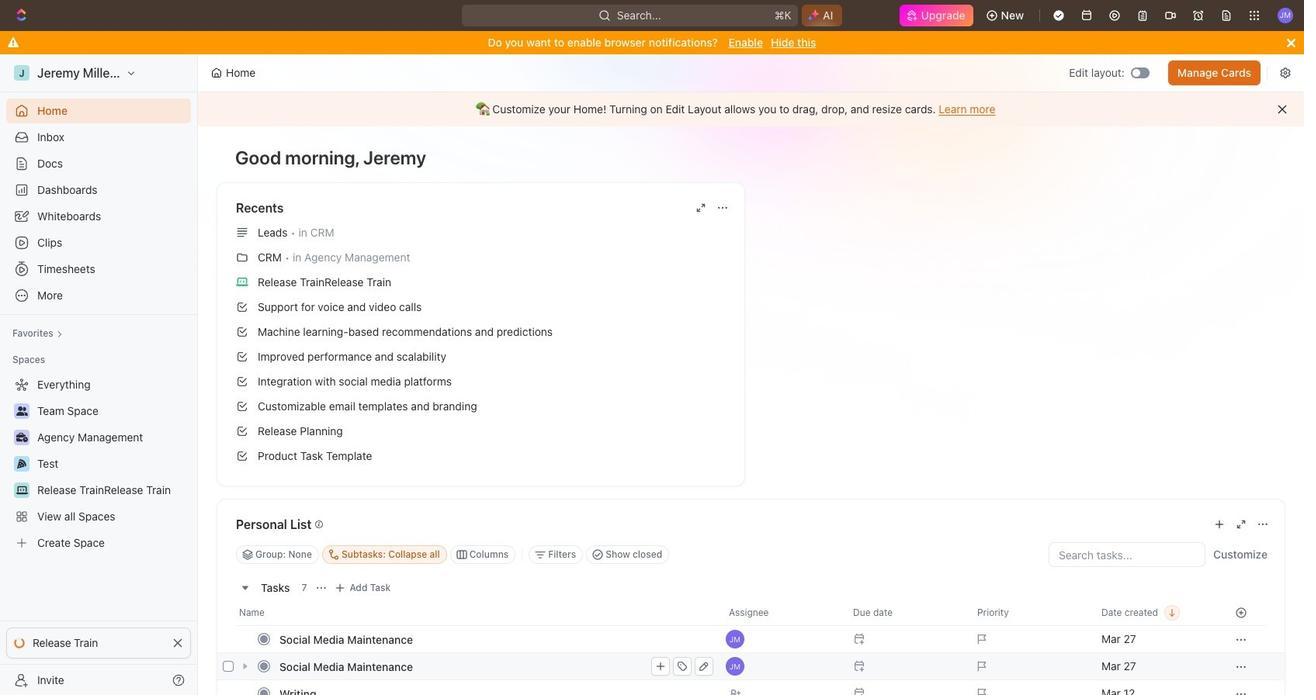Task type: vqa. For each thing, say whether or not it's contained in the screenshot.
ROW
no



Task type: describe. For each thing, give the bounding box(es) containing it.
laptop code image
[[16, 486, 28, 495]]

tree inside sidebar navigation
[[6, 373, 191, 556]]



Task type: locate. For each thing, give the bounding box(es) containing it.
user group image
[[16, 407, 28, 416]]

Search tasks... text field
[[1049, 543, 1205, 567]]

sidebar navigation
[[0, 54, 201, 695]]

laptop code image
[[236, 277, 248, 287]]

jeremy miller's workspace, , element
[[14, 65, 29, 81]]

business time image
[[16, 433, 28, 442]]

alert
[[198, 92, 1304, 127]]

tree
[[6, 373, 191, 556]]

pizza slice image
[[17, 460, 26, 469]]



